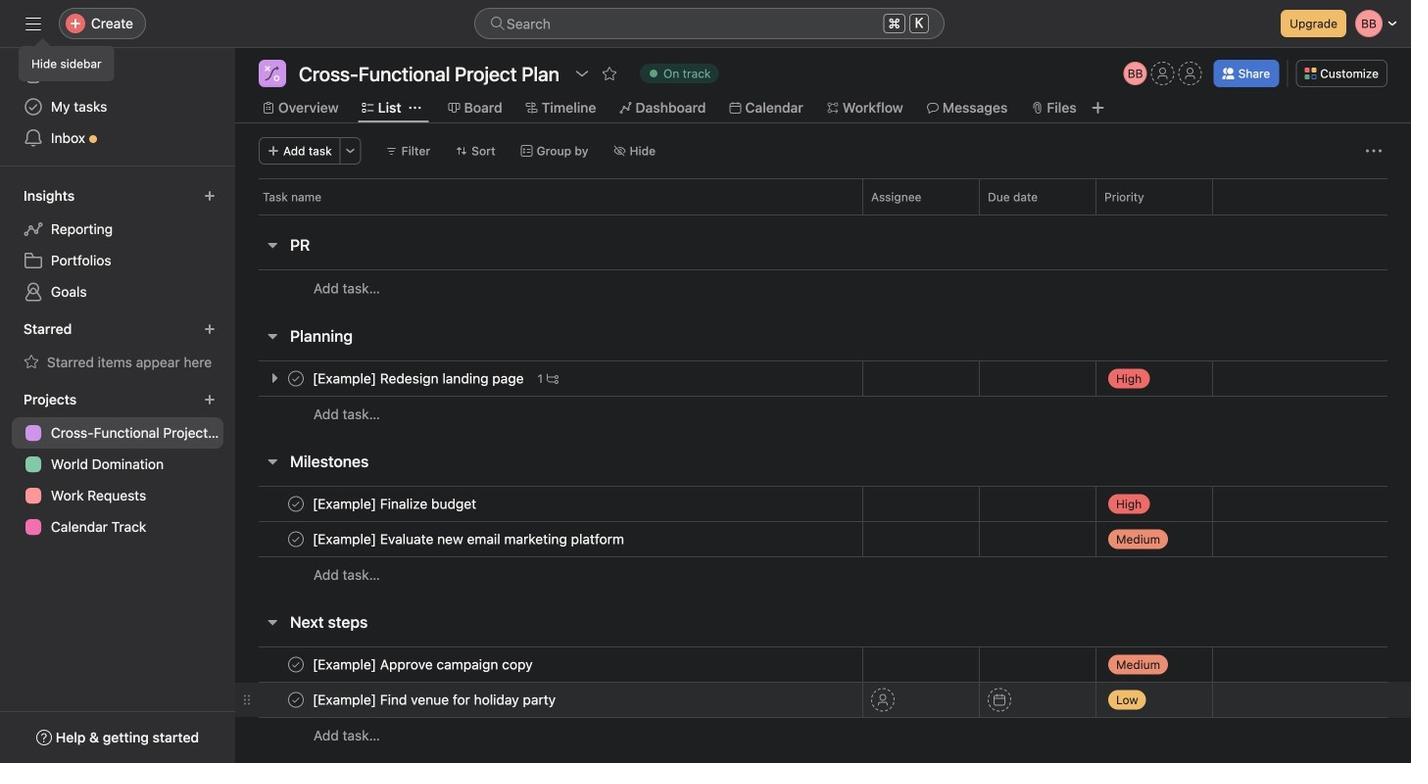 Task type: describe. For each thing, give the bounding box(es) containing it.
mark complete checkbox inside [example] redesign landing page cell
[[284, 367, 308, 391]]

1 horizontal spatial more actions image
[[1367, 143, 1382, 159]]

insights element
[[0, 178, 235, 312]]

2 collapse task list for this group image from the top
[[265, 328, 280, 344]]

mark complete checkbox for task name text box at left
[[284, 493, 308, 516]]

1 mark complete image from the top
[[284, 367, 308, 391]]

show options image
[[575, 66, 590, 81]]

0 horizontal spatial more actions image
[[345, 145, 357, 157]]

task name text field for '[example] find venue for holiday party' cell
[[309, 691, 562, 710]]

line_and_symbols image
[[265, 66, 280, 81]]

1 collapse task list for this group image from the top
[[265, 237, 280, 253]]

[example] evaluate new email marketing platform cell
[[235, 522, 863, 558]]

tab actions image
[[409, 102, 421, 114]]

mark complete checkbox for task name text field within [example] approve campaign copy cell
[[284, 653, 308, 677]]

projects element
[[0, 382, 235, 547]]

mark complete image for task name text field within [example] approve campaign copy cell
[[284, 653, 308, 677]]

[example] find venue for holiday party cell
[[235, 682, 863, 719]]

header next steps tree grid
[[235, 647, 1412, 754]]

collapse task list for this group image for mark complete option within the [example] approve campaign copy cell
[[265, 615, 280, 630]]

Task name text field
[[309, 495, 483, 514]]

header planning tree grid
[[235, 361, 1412, 432]]

add to starred image
[[602, 66, 618, 81]]

expand subtask list for the task [example] redesign landing page image
[[267, 371, 282, 386]]



Task type: locate. For each thing, give the bounding box(es) containing it.
more actions image
[[1367, 143, 1382, 159], [345, 145, 357, 157]]

3 mark complete image from the top
[[284, 653, 308, 677]]

1 vertical spatial collapse task list for this group image
[[265, 615, 280, 630]]

0 vertical spatial mark complete checkbox
[[284, 493, 308, 516]]

header milestones tree grid
[[235, 486, 1412, 593]]

[example] approve campaign copy cell
[[235, 647, 863, 683]]

1 vertical spatial mark complete checkbox
[[284, 528, 308, 551]]

1 subtask image
[[547, 373, 559, 385]]

task name text field for [example] evaluate new email marketing platform cell
[[309, 530, 630, 550]]

starred element
[[0, 312, 235, 382]]

[example] redesign landing page cell
[[235, 361, 863, 397]]

1 vertical spatial mark complete image
[[284, 689, 308, 712]]

mark complete checkbox inside '[example] find venue for holiday party' cell
[[284, 689, 308, 712]]

manage project members image
[[1124, 62, 1148, 85]]

4 task name text field from the top
[[309, 691, 562, 710]]

mark complete image inside [example] finalize budget cell
[[284, 493, 308, 516]]

mark complete image for task name text box at left
[[284, 493, 308, 516]]

1 mark complete image from the top
[[284, 493, 308, 516]]

hide sidebar image
[[25, 16, 41, 31]]

Mark complete checkbox
[[284, 493, 308, 516], [284, 653, 308, 677]]

new insights image
[[204, 190, 216, 202]]

mark complete image
[[284, 367, 308, 391], [284, 689, 308, 712]]

1 mark complete checkbox from the top
[[284, 367, 308, 391]]

2 mark complete checkbox from the top
[[284, 528, 308, 551]]

1 collapse task list for this group image from the top
[[265, 454, 280, 470]]

3 task name text field from the top
[[309, 655, 539, 675]]

2 task name text field from the top
[[309, 530, 630, 550]]

0 vertical spatial collapse task list for this group image
[[265, 454, 280, 470]]

global element
[[0, 48, 235, 166]]

0 vertical spatial mark complete image
[[284, 367, 308, 391]]

2 mark complete checkbox from the top
[[284, 653, 308, 677]]

mark complete checkbox for task name text field inside [example] evaluate new email marketing platform cell
[[284, 528, 308, 551]]

mark complete checkbox inside [example] approve campaign copy cell
[[284, 653, 308, 677]]

2 mark complete image from the top
[[284, 689, 308, 712]]

collapse task list for this group image
[[265, 237, 280, 253], [265, 328, 280, 344]]

2 mark complete image from the top
[[284, 528, 308, 551]]

mark complete image
[[284, 493, 308, 516], [284, 528, 308, 551], [284, 653, 308, 677]]

mark complete checkbox inside [example] evaluate new email marketing platform cell
[[284, 528, 308, 551]]

mark complete image inside '[example] find venue for holiday party' cell
[[284, 689, 308, 712]]

2 collapse task list for this group image from the top
[[265, 615, 280, 630]]

add tab image
[[1091, 100, 1107, 116]]

None field
[[475, 8, 945, 39]]

mark complete checkbox for task name text field inside the '[example] find venue for holiday party' cell
[[284, 689, 308, 712]]

1 vertical spatial mark complete checkbox
[[284, 653, 308, 677]]

task name text field inside [example] evaluate new email marketing platform cell
[[309, 530, 630, 550]]

0 vertical spatial collapse task list for this group image
[[265, 237, 280, 253]]

1 task name text field from the top
[[309, 369, 530, 389]]

mark complete image for task name text field inside [example] evaluate new email marketing platform cell
[[284, 528, 308, 551]]

0 vertical spatial mark complete checkbox
[[284, 367, 308, 391]]

2 vertical spatial mark complete image
[[284, 653, 308, 677]]

task name text field for [example] approve campaign copy cell
[[309, 655, 539, 675]]

0 vertical spatial mark complete image
[[284, 493, 308, 516]]

mark complete checkbox inside [example] finalize budget cell
[[284, 493, 308, 516]]

Mark complete checkbox
[[284, 367, 308, 391], [284, 528, 308, 551], [284, 689, 308, 712]]

task name text field inside '[example] find venue for holiday party' cell
[[309, 691, 562, 710]]

Task name text field
[[309, 369, 530, 389], [309, 530, 630, 550], [309, 655, 539, 675], [309, 691, 562, 710]]

row
[[235, 178, 1412, 215], [259, 214, 1388, 216], [235, 270, 1412, 307], [235, 361, 1412, 397], [235, 396, 1412, 432], [235, 486, 1412, 523], [235, 522, 1412, 558], [235, 557, 1412, 593], [235, 647, 1412, 683], [235, 682, 1412, 719], [235, 718, 1412, 754]]

1 mark complete checkbox from the top
[[284, 493, 308, 516]]

None text field
[[294, 60, 565, 87]]

2 vertical spatial mark complete checkbox
[[284, 689, 308, 712]]

add items to starred image
[[204, 324, 216, 335]]

[example] finalize budget cell
[[235, 486, 863, 523]]

new project or portfolio image
[[204, 394, 216, 406]]

mark complete image inside [example] approve campaign copy cell
[[284, 653, 308, 677]]

tooltip
[[20, 41, 113, 80]]

Search tasks, projects, and more text field
[[475, 8, 945, 39]]

task name text field inside [example] redesign landing page cell
[[309, 369, 530, 389]]

3 mark complete checkbox from the top
[[284, 689, 308, 712]]

mark complete image inside [example] evaluate new email marketing platform cell
[[284, 528, 308, 551]]

collapse task list for this group image for mark complete option inside [example] finalize budget cell
[[265, 454, 280, 470]]

task name text field inside [example] approve campaign copy cell
[[309, 655, 539, 675]]

collapse task list for this group image
[[265, 454, 280, 470], [265, 615, 280, 630]]

1 vertical spatial mark complete image
[[284, 528, 308, 551]]

1 vertical spatial collapse task list for this group image
[[265, 328, 280, 344]]



Task type: vqa. For each thing, say whether or not it's contained in the screenshot.
line_and_symbols image
yes



